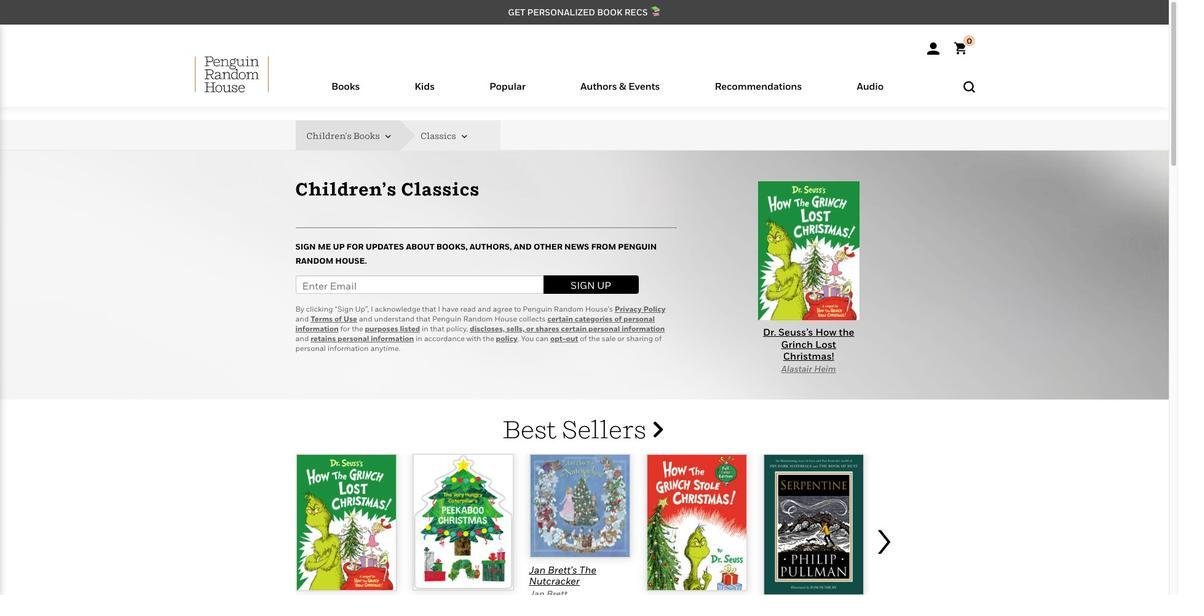 Task type: vqa. For each thing, say whether or not it's contained in the screenshot.
Learn More link
no



Task type: locate. For each thing, give the bounding box(es) containing it.
that up listed
[[416, 314, 430, 323]]

random down me
[[295, 256, 333, 266]]

2 horizontal spatial random
[[554, 304, 583, 314]]

clicking
[[306, 304, 333, 314]]

agree
[[493, 304, 512, 314]]

you
[[521, 334, 534, 343]]

terms
[[311, 314, 333, 323]]

up right me
[[333, 242, 345, 252]]

collects
[[519, 314, 546, 323]]

the left sale
[[589, 334, 600, 343]]

classics down angle down icon
[[401, 178, 480, 200]]

best
[[502, 414, 557, 444]]

personal down privacy policy link
[[623, 314, 655, 323]]

0 vertical spatial random
[[295, 256, 333, 266]]

book
[[597, 7, 622, 17]]

personal down the "retains"
[[295, 344, 326, 353]]

sale
[[602, 334, 616, 343]]

information
[[295, 324, 339, 333], [622, 324, 665, 333], [371, 334, 414, 343], [328, 344, 369, 353]]

› link
[[873, 501, 898, 595]]

in right listed
[[422, 324, 428, 333]]

📚
[[650, 7, 661, 17]]

0 vertical spatial that
[[422, 304, 436, 314]]

1 vertical spatial up
[[597, 279, 611, 291]]

sign up the house's
[[571, 279, 595, 291]]

0 vertical spatial sign
[[295, 242, 316, 252]]

shopping cart image
[[954, 35, 975, 55]]

information down terms
[[295, 324, 339, 333]]

for
[[347, 242, 364, 252], [340, 324, 350, 333]]

0 horizontal spatial up
[[333, 242, 345, 252]]

children's down books 'link'
[[307, 130, 351, 141]]

and right read
[[478, 304, 491, 314]]

0 vertical spatial classics
[[421, 130, 458, 141]]

policy link
[[496, 334, 518, 343]]

certain categories of personal information
[[295, 314, 655, 333]]

penguin random house image
[[195, 56, 268, 93]]

children's for children's books
[[307, 130, 351, 141]]

1 vertical spatial books
[[353, 130, 380, 141]]

1 vertical spatial for
[[340, 324, 350, 333]]

how
[[815, 326, 837, 338]]

0 vertical spatial children's
[[307, 130, 351, 141]]

1 vertical spatial classics
[[401, 178, 480, 200]]

for the purposes listed in that policy, discloses, sells, or shares certain personal information and retains personal information in accordance with the policy . you can opt-out
[[295, 324, 665, 343]]

retains
[[311, 334, 336, 343]]

personal inside certain categories of personal information
[[623, 314, 655, 323]]

0 vertical spatial or
[[526, 324, 534, 333]]

1 vertical spatial certain
[[561, 324, 587, 333]]

jan brett's the nutcracker image
[[529, 454, 631, 558]]

1 horizontal spatial or
[[617, 334, 625, 343]]

personal up sale
[[588, 324, 620, 333]]

for inside for the purposes listed in that policy, discloses, sells, or shares certain personal information and retains personal information in accordance with the policy . you can opt-out
[[340, 324, 350, 333]]

accordance
[[424, 334, 465, 343]]

books left angle down image
[[353, 130, 380, 141]]

0 horizontal spatial random
[[295, 256, 333, 266]]

penguin right 'from'
[[618, 242, 657, 252]]

books up the children's books
[[331, 80, 360, 92]]

i
[[371, 304, 373, 314], [438, 304, 440, 314]]

of down "sign in the bottom of the page
[[334, 314, 342, 323]]

books
[[331, 80, 360, 92], [353, 130, 380, 141]]

and down up",
[[359, 314, 372, 323]]

up up the house's
[[597, 279, 611, 291]]

personal
[[623, 314, 655, 323], [588, 324, 620, 333], [338, 334, 369, 343], [295, 344, 326, 353]]

1 horizontal spatial penguin
[[523, 304, 552, 314]]

that inside for the purposes listed in that policy, discloses, sells, or shares certain personal information and retains personal information in accordance with the policy . you can opt-out
[[430, 324, 444, 333]]

random inside sign me up for updates about books, authors, and other news from penguin random house.
[[295, 256, 333, 266]]

or right sale
[[617, 334, 625, 343]]

or inside of the sale or sharing of personal information anytime.
[[617, 334, 625, 343]]

events
[[628, 80, 660, 92]]

other
[[534, 242, 563, 252]]

0 vertical spatial up
[[333, 242, 345, 252]]

news
[[564, 242, 589, 252]]

of down privacy at the right bottom
[[614, 314, 622, 323]]

in down listed
[[416, 334, 422, 343]]

retains personal information link
[[311, 334, 414, 343]]

i left have
[[438, 304, 440, 314]]

or
[[526, 324, 534, 333], [617, 334, 625, 343]]

best sellers link
[[502, 414, 663, 444]]

that up accordance at bottom
[[430, 324, 444, 333]]

lost
[[815, 338, 836, 350]]

get
[[508, 7, 525, 17]]

alastair heim
[[781, 363, 836, 374]]

authors & events
[[580, 80, 660, 92]]

penguin down have
[[432, 314, 462, 323]]

of inside certain categories of personal information
[[614, 314, 622, 323]]

1 vertical spatial sign
[[571, 279, 595, 291]]

1 i from the left
[[371, 304, 373, 314]]

kids button
[[387, 77, 462, 107]]

0 vertical spatial books
[[331, 80, 360, 92]]

penguin
[[618, 242, 657, 252], [523, 304, 552, 314], [432, 314, 462, 323]]

recs
[[625, 7, 648, 17]]

that left have
[[422, 304, 436, 314]]

sign left me
[[295, 242, 316, 252]]

the inside of the sale or sharing of personal information anytime.
[[589, 334, 600, 343]]

children's
[[307, 130, 351, 141], [295, 178, 397, 200]]

the
[[352, 324, 363, 333], [839, 326, 854, 338], [483, 334, 494, 343], [589, 334, 600, 343]]

2 horizontal spatial penguin
[[618, 242, 657, 252]]

1 horizontal spatial up
[[597, 279, 611, 291]]

categories
[[575, 314, 613, 323]]

that
[[422, 304, 436, 314], [416, 314, 430, 323], [430, 324, 444, 333]]

sign up button
[[543, 275, 639, 294]]

2 i from the left
[[438, 304, 440, 314]]

of
[[334, 314, 342, 323], [614, 314, 622, 323], [580, 334, 587, 343], [655, 334, 662, 343]]

1 vertical spatial random
[[554, 304, 583, 314]]

anytime.
[[370, 344, 400, 353]]

0 vertical spatial penguin
[[618, 242, 657, 252]]

for inside sign me up for updates about books, authors, and other news from penguin random house.
[[347, 242, 364, 252]]

0 vertical spatial for
[[347, 242, 364, 252]]

random up discloses,
[[463, 314, 493, 323]]

heim
[[814, 363, 836, 374]]

classics down kids link
[[421, 130, 458, 141]]

children's inside field
[[307, 130, 351, 141]]

about
[[406, 242, 435, 252]]

1 vertical spatial penguin
[[523, 304, 552, 314]]

house
[[495, 314, 517, 323]]

certain up discloses, sells, or shares certain personal information link
[[547, 314, 573, 323]]

i right up",
[[371, 304, 373, 314]]

jan brett's the nutcracker
[[529, 564, 596, 587]]

sign inside sign up button
[[571, 279, 595, 291]]

0 horizontal spatial sign
[[295, 242, 316, 252]]

and left the other on the left of the page
[[514, 242, 532, 252]]

discloses, sells, or shares certain personal information link
[[470, 324, 665, 333]]

Children's Books field
[[307, 120, 418, 150]]

sign up
[[571, 279, 611, 291]]

0 vertical spatial in
[[422, 324, 428, 333]]

Enter Email email field
[[295, 275, 543, 294]]

classics
[[421, 130, 458, 141], [401, 178, 480, 200]]

1 horizontal spatial random
[[463, 314, 493, 323]]

how the grinch stole christmas! image
[[646, 454, 747, 591]]

1 horizontal spatial sign
[[571, 279, 595, 291]]

penguin up collects
[[523, 304, 552, 314]]

0 vertical spatial certain
[[547, 314, 573, 323]]

kids link
[[415, 80, 435, 107]]

up
[[333, 242, 345, 252], [597, 279, 611, 291]]

0 horizontal spatial penguin
[[432, 314, 462, 323]]

the right how
[[839, 326, 854, 338]]

certain
[[547, 314, 573, 323], [561, 324, 587, 333]]

certain inside certain categories of personal information
[[547, 314, 573, 323]]

and inside for the purposes listed in that policy, discloses, sells, or shares certain personal information and retains personal information in accordance with the policy . you can opt-out
[[295, 334, 309, 343]]

terms of use link
[[311, 314, 357, 323]]

best sellers
[[502, 414, 651, 444]]

1 vertical spatial or
[[617, 334, 625, 343]]

and left the "retains"
[[295, 334, 309, 343]]

sign inside sign me up for updates about books, authors, and other news from penguin random house.
[[295, 242, 316, 252]]

1 horizontal spatial i
[[438, 304, 440, 314]]

0 horizontal spatial i
[[371, 304, 373, 314]]

information down retains personal information link
[[328, 344, 369, 353]]

opt-out link
[[550, 334, 578, 343]]

certain inside for the purposes listed in that policy, discloses, sells, or shares certain personal information and retains personal information in accordance with the policy . you can opt-out
[[561, 324, 587, 333]]

for down use
[[340, 324, 350, 333]]

recommendations button
[[687, 77, 829, 107]]

children's down the children's books
[[295, 178, 397, 200]]

books inside popup button
[[331, 80, 360, 92]]

or down collects
[[526, 324, 534, 333]]

sellers
[[562, 414, 646, 444]]

certain up out
[[561, 324, 587, 333]]

for up house.
[[347, 242, 364, 252]]

1 vertical spatial children's
[[295, 178, 397, 200]]

children's for children's classics
[[295, 178, 397, 200]]

2 vertical spatial that
[[430, 324, 444, 333]]

me
[[318, 242, 331, 252]]

updates
[[366, 242, 404, 252]]

recommendations link
[[715, 80, 802, 107]]

random up discloses, sells, or shares certain personal information link
[[554, 304, 583, 314]]

popular button
[[462, 77, 553, 107]]

by clicking "sign up", i acknowledge that i have read and agree to penguin random house's privacy policy and terms of use and understand that penguin random house collects
[[295, 304, 666, 323]]

0 horizontal spatial or
[[526, 324, 534, 333]]

or inside for the purposes listed in that policy, discloses, sells, or shares certain personal information and retains personal information in accordance with the policy . you can opt-out
[[526, 324, 534, 333]]



Task type: describe. For each thing, give the bounding box(es) containing it.
sharing
[[626, 334, 653, 343]]

acknowledge
[[375, 304, 420, 314]]

alastair heim link
[[781, 363, 836, 374]]

nutcracker
[[529, 575, 580, 587]]

with
[[466, 334, 481, 343]]

alastair
[[781, 363, 812, 374]]

out
[[566, 334, 578, 343]]

›
[[873, 506, 893, 565]]

use
[[344, 314, 357, 323]]

policy
[[643, 304, 666, 314]]

"sign
[[335, 304, 353, 314]]

christmas!
[[783, 350, 834, 362]]

information down purposes listed link
[[371, 334, 414, 343]]

up inside sign me up for updates about books, authors, and other news from penguin random house.
[[333, 242, 345, 252]]

privacy policy link
[[615, 304, 666, 314]]

audio
[[857, 80, 884, 92]]

classics inside field
[[421, 130, 458, 141]]

his dark materials: serpentine image
[[763, 454, 864, 595]]

books button
[[304, 77, 387, 107]]

jan
[[529, 564, 546, 576]]

policy,
[[446, 324, 468, 333]]

personal inside of the sale or sharing of personal information anytime.
[[295, 344, 326, 353]]

read
[[460, 304, 476, 314]]

.
[[518, 334, 519, 343]]

authors & events link
[[580, 80, 660, 107]]

of the sale or sharing of personal information anytime.
[[295, 334, 662, 353]]

2 vertical spatial random
[[463, 314, 493, 323]]

kids
[[415, 80, 435, 92]]

Classics field
[[421, 120, 501, 150]]

angle down image
[[382, 132, 391, 141]]

brett's
[[548, 564, 577, 576]]

personal down use
[[338, 334, 369, 343]]

of right sharing
[[655, 334, 662, 343]]

sign me up for updates about books, authors, and other news from penguin random house.
[[295, 242, 657, 266]]

and down by
[[295, 314, 309, 323]]

main navigation element
[[164, 56, 1004, 107]]

dr. seuss's how the grinch lost christmas! image
[[295, 454, 397, 591]]

the very hungry caterpillar's peekaboo christmas image
[[412, 454, 514, 591]]

to
[[514, 304, 521, 314]]

dr. seuss's how the grinch lost christmas!
[[763, 326, 854, 362]]

angle down image
[[458, 132, 467, 141]]

audio button
[[829, 77, 911, 107]]

&
[[619, 80, 626, 92]]

information up sharing
[[622, 324, 665, 333]]

information inside certain categories of personal information
[[295, 324, 339, 333]]

dr.
[[763, 326, 776, 338]]

opt-
[[550, 334, 566, 343]]

the inside dr. seuss's how the grinch lost christmas!
[[839, 326, 854, 338]]

sign in image
[[927, 42, 939, 55]]

up inside button
[[597, 279, 611, 291]]

jan brett's the nutcracker link
[[529, 564, 596, 587]]

from
[[591, 242, 616, 252]]

books,
[[436, 242, 468, 252]]

of right out
[[580, 334, 587, 343]]

authors,
[[470, 242, 512, 252]]

1 vertical spatial that
[[416, 314, 430, 323]]

browse by category or genre navigation
[[295, 120, 664, 151]]

discloses,
[[470, 324, 505, 333]]

can
[[536, 334, 549, 343]]

listed
[[400, 324, 420, 333]]

by
[[295, 304, 304, 314]]

information inside of the sale or sharing of personal information anytime.
[[328, 344, 369, 353]]

up",
[[355, 304, 369, 314]]

penguin inside sign me up for updates about books, authors, and other news from penguin random house.
[[618, 242, 657, 252]]

authors & events button
[[553, 77, 687, 107]]

2 vertical spatial penguin
[[432, 314, 462, 323]]

shares
[[535, 324, 559, 333]]

children's classics
[[295, 178, 480, 200]]

books inside field
[[353, 130, 380, 141]]

the down discloses,
[[483, 334, 494, 343]]

popular
[[489, 80, 526, 92]]

house.
[[335, 256, 367, 266]]

certain categories of personal information link
[[295, 314, 655, 333]]

authors
[[580, 80, 617, 92]]

seuss's
[[778, 326, 813, 338]]

and inside sign me up for updates about books, authors, and other news from penguin random house.
[[514, 242, 532, 252]]

sells,
[[506, 324, 525, 333]]

purposes
[[365, 324, 398, 333]]

personalized
[[527, 7, 595, 17]]

get personalized book recs 📚 link
[[508, 7, 661, 17]]

purposes listed link
[[365, 324, 420, 333]]

policy
[[496, 334, 518, 343]]

sign for sign me up for updates about books, authors, and other news from penguin random house.
[[295, 242, 316, 252]]

recommendations
[[715, 80, 802, 92]]

get personalized book recs 📚
[[508, 7, 661, 17]]

the
[[579, 564, 596, 576]]

1 vertical spatial in
[[416, 334, 422, 343]]

children's books
[[307, 130, 382, 141]]

privacy
[[615, 304, 642, 314]]

the up retains personal information link
[[352, 324, 363, 333]]

books link
[[331, 80, 360, 107]]

dr. seuss's how the grinch lost christmas! link
[[758, 182, 860, 362]]

sign for sign up
[[571, 279, 595, 291]]

audio link
[[857, 80, 884, 107]]

of inside by clicking "sign up", i acknowledge that i have read and agree to penguin random house's privacy policy and terms of use and understand that penguin random house collects
[[334, 314, 342, 323]]

understand
[[374, 314, 415, 323]]

search image
[[963, 81, 975, 93]]



